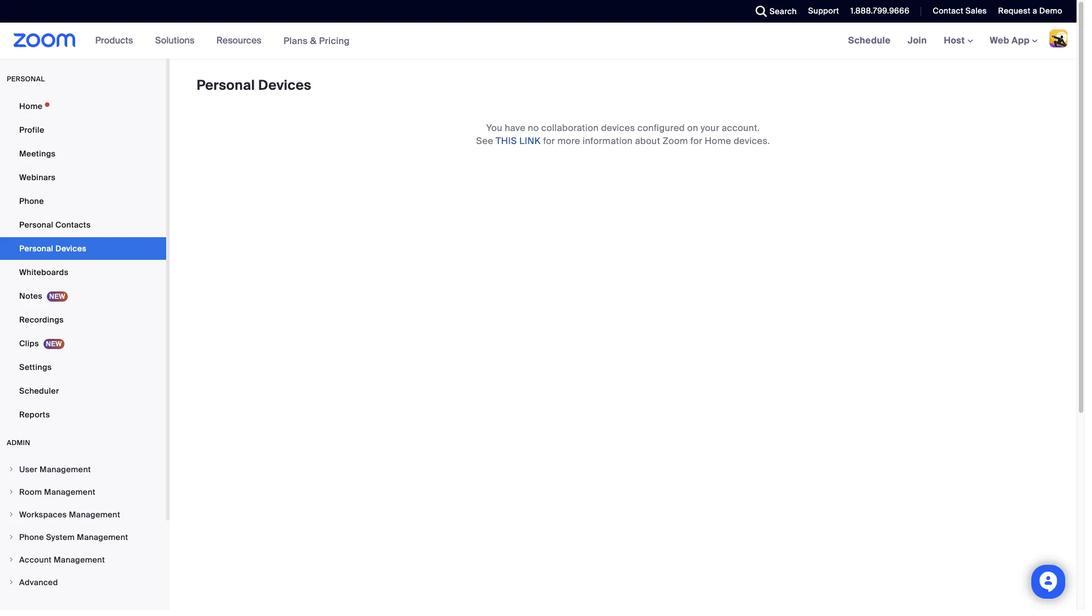 Task type: vqa. For each thing, say whether or not it's contained in the screenshot.
product information 'navigation'
yes



Task type: locate. For each thing, give the bounding box(es) containing it.
personal down product information navigation
[[197, 76, 255, 94]]

0 horizontal spatial personal devices
[[19, 244, 86, 254]]

right image up right image
[[8, 512, 15, 518]]

webinars
[[19, 172, 56, 183]]

phone inside menu item
[[19, 532, 44, 543]]

personal
[[197, 76, 255, 94], [19, 220, 53, 230], [19, 244, 53, 254]]

admin
[[7, 439, 30, 448]]

room management
[[19, 487, 95, 497]]

schedule link
[[840, 23, 899, 59]]

see
[[476, 135, 493, 147]]

management up workspaces management
[[44, 487, 95, 497]]

scheduler
[[19, 386, 59, 396]]

0 vertical spatial phone
[[19, 196, 44, 206]]

workspaces
[[19, 510, 67, 520]]

0 horizontal spatial devices
[[55, 244, 86, 254]]

devices down "contacts"
[[55, 244, 86, 254]]

right image for user
[[8, 466, 15, 473]]

personal devices down the resources dropdown button
[[197, 76, 311, 94]]

2 phone from the top
[[19, 532, 44, 543]]

personal devices inside personal menu menu
[[19, 244, 86, 254]]

4 right image from the top
[[8, 557, 15, 564]]

1 horizontal spatial for
[[691, 135, 702, 147]]

management
[[40, 465, 91, 475], [44, 487, 95, 497], [69, 510, 120, 520], [77, 532, 128, 543], [54, 555, 105, 565]]

meetings
[[19, 149, 56, 159]]

right image inside account management menu item
[[8, 557, 15, 564]]

plans
[[284, 35, 308, 47]]

devices
[[601, 122, 635, 134]]

0 vertical spatial home
[[19, 101, 43, 111]]

1 vertical spatial home
[[705, 135, 731, 147]]

right image down right image
[[8, 557, 15, 564]]

right image inside room management 'menu item'
[[8, 489, 15, 496]]

web app button
[[990, 34, 1038, 46]]

1 vertical spatial personal
[[19, 220, 53, 230]]

support link
[[800, 0, 842, 23], [808, 6, 839, 16]]

personal for personal devices link
[[19, 244, 53, 254]]

1 horizontal spatial home
[[705, 135, 731, 147]]

1 right image from the top
[[8, 466, 15, 473]]

home up "profile"
[[19, 101, 43, 111]]

for down the on
[[691, 135, 702, 147]]

personal for the personal contacts link
[[19, 220, 53, 230]]

1.888.799.9666 button
[[842, 0, 913, 23], [851, 6, 910, 16]]

personal up whiteboards
[[19, 244, 53, 254]]

management inside 'menu item'
[[44, 487, 95, 497]]

phone down webinars
[[19, 196, 44, 206]]

phone for phone system management
[[19, 532, 44, 543]]

whiteboards
[[19, 267, 68, 278]]

right image inside workspaces management menu item
[[8, 512, 15, 518]]

management up room management in the left of the page
[[40, 465, 91, 475]]

1 phone from the top
[[19, 196, 44, 206]]

devices
[[258, 76, 311, 94], [55, 244, 86, 254]]

right image inside advanced menu item
[[8, 579, 15, 586]]

3 right image from the top
[[8, 512, 15, 518]]

1 horizontal spatial devices
[[258, 76, 311, 94]]

right image
[[8, 466, 15, 473], [8, 489, 15, 496], [8, 512, 15, 518], [8, 557, 15, 564], [8, 579, 15, 586]]

for
[[543, 135, 555, 147], [691, 135, 702, 147]]

management down room management 'menu item'
[[69, 510, 120, 520]]

2 right image from the top
[[8, 489, 15, 496]]

banner
[[0, 23, 1077, 59]]

2 vertical spatial personal
[[19, 244, 53, 254]]

5 right image from the top
[[8, 579, 15, 586]]

management inside menu item
[[54, 555, 105, 565]]

link
[[519, 135, 541, 147]]

zoom logo image
[[14, 33, 76, 47]]

phone
[[19, 196, 44, 206], [19, 532, 44, 543]]

zoom
[[663, 135, 688, 147]]

profile
[[19, 125, 44, 135]]

phone right right image
[[19, 532, 44, 543]]

personal left "contacts"
[[19, 220, 53, 230]]

management up advanced menu item
[[54, 555, 105, 565]]

account management
[[19, 555, 105, 565]]

0 horizontal spatial for
[[543, 135, 555, 147]]

right image
[[8, 534, 15, 541]]

right image left room
[[8, 489, 15, 496]]

right image left user
[[8, 466, 15, 473]]

user management menu item
[[0, 459, 166, 480]]

1 horizontal spatial personal devices
[[197, 76, 311, 94]]

request a demo link
[[990, 0, 1077, 23], [998, 6, 1063, 16]]

1 vertical spatial personal devices
[[19, 244, 86, 254]]

contact sales link
[[924, 0, 990, 23], [933, 6, 987, 16]]

phone inside personal menu menu
[[19, 196, 44, 206]]

devices down plans
[[258, 76, 311, 94]]

room management menu item
[[0, 482, 166, 503]]

personal devices down personal contacts
[[19, 244, 86, 254]]

home link
[[0, 95, 166, 118]]

phone system management menu item
[[0, 527, 166, 548]]

account management menu item
[[0, 549, 166, 571]]

1 vertical spatial phone
[[19, 532, 44, 543]]

solutions
[[155, 34, 194, 46]]

right image inside user management menu item
[[8, 466, 15, 473]]

request a demo
[[998, 6, 1063, 16]]

for right link on the left of page
[[543, 135, 555, 147]]

2 for from the left
[[691, 135, 702, 147]]

demo
[[1039, 6, 1063, 16]]

settings link
[[0, 356, 166, 379]]

clips
[[19, 339, 39, 349]]

right image for room
[[8, 489, 15, 496]]

personal devices
[[197, 76, 311, 94], [19, 244, 86, 254]]

pricing
[[319, 35, 350, 47]]

home down your at the right of the page
[[705, 135, 731, 147]]

host
[[944, 34, 967, 46]]

1 vertical spatial devices
[[55, 244, 86, 254]]

system
[[46, 532, 75, 543]]

0 horizontal spatial home
[[19, 101, 43, 111]]

schedule
[[848, 34, 891, 46]]

plans & pricing link
[[284, 35, 350, 47], [284, 35, 350, 47]]

contact sales
[[933, 6, 987, 16]]

home
[[19, 101, 43, 111], [705, 135, 731, 147]]

right image left advanced
[[8, 579, 15, 586]]

you
[[486, 122, 502, 134]]

right image for account
[[8, 557, 15, 564]]

home inside personal menu menu
[[19, 101, 43, 111]]



Task type: describe. For each thing, give the bounding box(es) containing it.
more
[[558, 135, 580, 147]]

personal menu menu
[[0, 95, 166, 427]]

join
[[908, 34, 927, 46]]

scheduler link
[[0, 380, 166, 402]]

notes
[[19, 291, 42, 301]]

about
[[635, 135, 660, 147]]

this
[[496, 135, 517, 147]]

app
[[1012, 34, 1030, 46]]

1.888.799.9666
[[851, 6, 910, 16]]

advanced
[[19, 578, 58, 588]]

on
[[687, 122, 698, 134]]

this link link
[[496, 135, 541, 147]]

phone system management
[[19, 532, 128, 543]]

personal devices link
[[0, 237, 166, 260]]

account.
[[722, 122, 760, 134]]

0 vertical spatial personal
[[197, 76, 255, 94]]

home inside you have no collaboration devices configured on your account. see this link for more information about zoom for home devices.
[[705, 135, 731, 147]]

banner containing products
[[0, 23, 1077, 59]]

plans & pricing
[[284, 35, 350, 47]]

clips link
[[0, 332, 166, 355]]

have
[[505, 122, 526, 134]]

management down workspaces management menu item
[[77, 532, 128, 543]]

profile link
[[0, 119, 166, 141]]

room
[[19, 487, 42, 497]]

contact
[[933, 6, 964, 16]]

configured
[[638, 122, 685, 134]]

user management
[[19, 465, 91, 475]]

management for account management
[[54, 555, 105, 565]]

webinars link
[[0, 166, 166, 189]]

search
[[770, 6, 797, 16]]

support
[[808, 6, 839, 16]]

products button
[[95, 23, 138, 59]]

solutions button
[[155, 23, 200, 59]]

web
[[990, 34, 1009, 46]]

notes link
[[0, 285, 166, 307]]

account
[[19, 555, 52, 565]]

whiteboards link
[[0, 261, 166, 284]]

user
[[19, 465, 38, 475]]

request
[[998, 6, 1031, 16]]

reports link
[[0, 404, 166, 426]]

profile picture image
[[1050, 29, 1068, 47]]

contacts
[[55, 220, 91, 230]]

management for user management
[[40, 465, 91, 475]]

no
[[528, 122, 539, 134]]

resources
[[217, 34, 261, 46]]

personal
[[7, 75, 45, 84]]

0 vertical spatial personal devices
[[197, 76, 311, 94]]

web app
[[990, 34, 1030, 46]]

devices inside personal menu menu
[[55, 244, 86, 254]]

recordings
[[19, 315, 64, 325]]

products
[[95, 34, 133, 46]]

join link
[[899, 23, 936, 59]]

workspaces management
[[19, 510, 120, 520]]

devices.
[[734, 135, 770, 147]]

personal contacts link
[[0, 214, 166, 236]]

recordings link
[[0, 309, 166, 331]]

settings
[[19, 362, 52, 372]]

personal contacts
[[19, 220, 91, 230]]

you have no collaboration devices configured on your account. see this link for more information about zoom for home devices.
[[476, 122, 770, 147]]

information
[[583, 135, 633, 147]]

meetings navigation
[[840, 23, 1077, 59]]

resources button
[[217, 23, 267, 59]]

admin menu menu
[[0, 459, 166, 595]]

right image for workspaces
[[8, 512, 15, 518]]

host button
[[944, 34, 973, 46]]

collaboration
[[541, 122, 599, 134]]

sales
[[966, 6, 987, 16]]

workspaces management menu item
[[0, 504, 166, 526]]

management for room management
[[44, 487, 95, 497]]

0 vertical spatial devices
[[258, 76, 311, 94]]

&
[[310, 35, 317, 47]]

phone link
[[0, 190, 166, 213]]

1 for from the left
[[543, 135, 555, 147]]

reports
[[19, 410, 50, 420]]

management for workspaces management
[[69, 510, 120, 520]]

product information navigation
[[87, 23, 358, 59]]

meetings link
[[0, 142, 166, 165]]

a
[[1033, 6, 1037, 16]]

advanced menu item
[[0, 572, 166, 593]]

search button
[[747, 0, 800, 23]]

your
[[701, 122, 720, 134]]

phone for phone
[[19, 196, 44, 206]]



